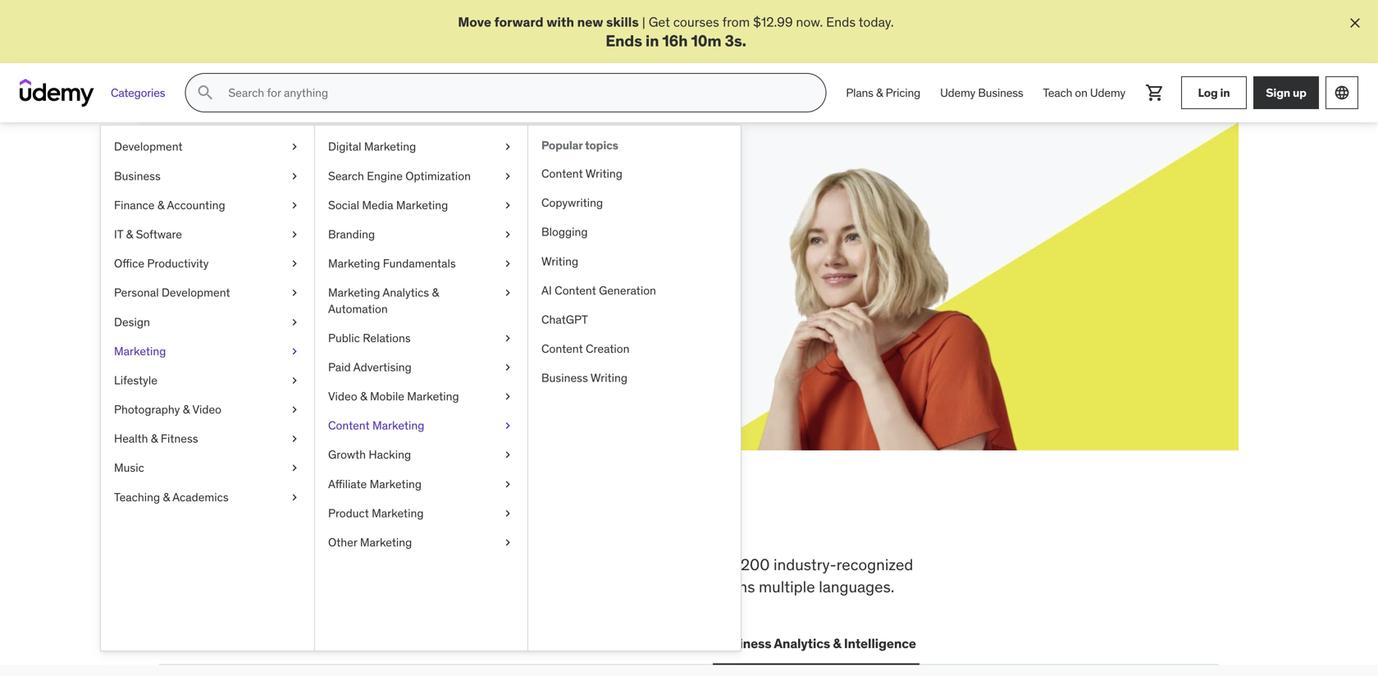 Task type: describe. For each thing, give the bounding box(es) containing it.
0 horizontal spatial your
[[266, 234, 291, 251]]

professional
[[501, 577, 586, 596]]

move forward with new skills | get courses from $12.99 now. ends today. ends in 16h 10m 3s .
[[458, 14, 894, 50]]

product marketing
[[328, 506, 424, 521]]

other
[[328, 535, 357, 550]]

finance & accounting link
[[101, 191, 314, 220]]

$12.99.
[[218, 253, 261, 270]]

marketing up lifestyle
[[114, 344, 166, 358]]

categories
[[111, 85, 165, 100]]

teach on udemy link
[[1033, 73, 1136, 113]]

social media marketing
[[328, 198, 448, 212]]

data
[[499, 635, 528, 652]]

it & software link
[[101, 220, 314, 249]]

intelligence
[[844, 635, 916, 652]]

1 vertical spatial writing
[[542, 254, 579, 269]]

chatgpt link
[[528, 305, 741, 334]]

branding
[[328, 227, 375, 242]]

other marketing
[[328, 535, 412, 550]]

critical
[[225, 555, 272, 575]]

content marketing link
[[315, 411, 528, 440]]

1 horizontal spatial ends
[[826, 14, 856, 30]]

xsmall image for content marketing
[[501, 418, 514, 434]]

product marketing link
[[315, 499, 528, 528]]

& for fitness
[[151, 431, 158, 446]]

& for pricing
[[876, 85, 883, 100]]

with inside skills for your future expand your potential with a course for as little as $12.99. sale ends today.
[[349, 234, 374, 251]]

plans & pricing link
[[836, 73, 931, 113]]

it for it & software
[[114, 227, 123, 242]]

teach
[[1043, 85, 1073, 100]]

sign up
[[1266, 85, 1307, 100]]

marketing down the branding
[[328, 256, 380, 271]]

productivity
[[147, 256, 209, 271]]

marketing down video & mobile marketing
[[373, 418, 425, 433]]

the
[[213, 501, 266, 543]]

xsmall image for digital marketing
[[501, 139, 514, 155]]

analytics for business
[[774, 635, 830, 652]]

technical
[[407, 555, 470, 575]]

certifications
[[308, 635, 392, 652]]

xsmall image for music
[[288, 460, 301, 476]]

xsmall image for personal development
[[288, 285, 301, 301]]

business left "teach"
[[978, 85, 1024, 100]]

& for accounting
[[157, 198, 164, 212]]

marketing up 'engine'
[[364, 139, 416, 154]]

teaching
[[114, 490, 160, 504]]

teaching & academics link
[[101, 483, 314, 512]]

marketing fundamentals link
[[315, 249, 528, 278]]

growth hacking
[[328, 447, 411, 462]]

copywriting link
[[528, 188, 741, 218]]

generation
[[599, 283, 656, 298]]

marketing inside marketing analytics & automation
[[328, 285, 380, 300]]

|
[[642, 14, 646, 30]]

& inside button
[[833, 635, 841, 652]]

xsmall image for other marketing
[[501, 535, 514, 551]]

data science button
[[496, 624, 583, 663]]

marketing down paid advertising link
[[407, 389, 459, 404]]

content for creation
[[542, 341, 583, 356]]

get
[[649, 14, 670, 30]]

xsmall image for health & fitness
[[288, 431, 301, 447]]

Search for anything text field
[[225, 79, 806, 107]]

xsmall image for lifestyle
[[288, 372, 301, 389]]

xsmall image for branding
[[501, 226, 514, 243]]

xsmall image for design
[[288, 314, 301, 330]]

health & fitness
[[114, 431, 198, 446]]

xsmall image for search engine optimization
[[501, 168, 514, 184]]

development
[[590, 577, 681, 596]]

& inside marketing analytics & automation
[[432, 285, 439, 300]]

it for it certifications
[[295, 635, 306, 652]]

marketing down hacking
[[370, 477, 422, 491]]

fundamentals
[[383, 256, 456, 271]]

1 vertical spatial skills
[[272, 501, 360, 543]]

content writing
[[542, 166, 623, 181]]

little
[[466, 234, 492, 251]]

business writing
[[542, 371, 628, 385]]

marketing link
[[101, 337, 314, 366]]

sign
[[1266, 85, 1291, 100]]

marketing up "to"
[[360, 535, 412, 550]]

languages.
[[819, 577, 895, 596]]

content marketing element
[[528, 126, 741, 651]]

writing for content writing
[[586, 166, 623, 181]]

ends
[[293, 253, 321, 270]]

health & fitness link
[[101, 424, 314, 454]]

teach on udemy
[[1043, 85, 1126, 100]]

popular
[[542, 138, 583, 153]]

marketing fundamentals
[[328, 256, 456, 271]]

on
[[1075, 85, 1088, 100]]

music
[[114, 461, 144, 475]]

xsmall image for it & software
[[288, 226, 301, 243]]

paid advertising
[[328, 360, 412, 375]]

other marketing link
[[315, 528, 528, 557]]

social media marketing link
[[315, 191, 528, 220]]

today. inside move forward with new skills | get courses from $12.99 now. ends today. ends in 16h 10m 3s .
[[859, 14, 894, 30]]

search engine optimization
[[328, 168, 471, 183]]

0 horizontal spatial video
[[192, 402, 222, 417]]

xsmall image for finance & accounting
[[288, 197, 301, 213]]

expand
[[218, 234, 262, 251]]

ai
[[542, 283, 552, 298]]

teaching & academics
[[114, 490, 229, 504]]

digital marketing
[[328, 139, 416, 154]]

business analytics & intelligence
[[716, 635, 916, 652]]

development for web
[[193, 635, 275, 652]]

shopping cart with 0 items image
[[1145, 83, 1165, 103]]

spans
[[714, 577, 755, 596]]

supports
[[339, 577, 401, 596]]

it & software
[[114, 227, 182, 242]]

choose a language image
[[1334, 85, 1351, 101]]

content for marketing
[[328, 418, 370, 433]]

data science
[[499, 635, 579, 652]]

mobile
[[370, 389, 404, 404]]

search
[[328, 168, 364, 183]]

place
[[620, 501, 705, 543]]

to
[[389, 555, 404, 575]]

health
[[114, 431, 148, 446]]

plans & pricing
[[846, 85, 921, 100]]

web
[[162, 635, 190, 652]]

and
[[684, 577, 710, 596]]

recognized
[[837, 555, 914, 575]]

skills inside move forward with new skills | get courses from $12.99 now. ends today. ends in 16h 10m 3s .
[[606, 14, 639, 30]]

ai content generation
[[542, 283, 656, 298]]



Task type: vqa. For each thing, say whether or not it's contained in the screenshot.
Product Marketing on the left bottom
yes



Task type: locate. For each thing, give the bounding box(es) containing it.
1 horizontal spatial analytics
[[774, 635, 830, 652]]

in inside move forward with new skills | get courses from $12.99 now. ends today. ends in 16h 10m 3s .
[[646, 31, 659, 50]]

1 horizontal spatial udemy
[[1090, 85, 1126, 100]]

content marketing
[[328, 418, 425, 433]]

0 horizontal spatial as
[[449, 234, 462, 251]]

xsmall image for photography & video
[[288, 402, 301, 418]]

development for personal
[[162, 285, 230, 300]]

development inside "personal development" "link"
[[162, 285, 230, 300]]

finance & accounting
[[114, 198, 225, 212]]

sale
[[264, 253, 290, 270]]

digital marketing link
[[315, 132, 528, 161]]

0 horizontal spatial with
[[349, 234, 374, 251]]

xsmall image inside health & fitness link
[[288, 431, 301, 447]]

skills
[[218, 194, 292, 228]]

xsmall image inside finance & accounting link
[[288, 197, 301, 213]]

16h 10m 3s
[[662, 31, 742, 50]]

2 udemy from the left
[[1090, 85, 1126, 100]]

0 vertical spatial today.
[[859, 14, 894, 30]]

& up the fitness
[[183, 402, 190, 417]]

1 udemy from the left
[[940, 85, 976, 100]]

& up office
[[126, 227, 133, 242]]

0 vertical spatial it
[[114, 227, 123, 242]]

communication button
[[596, 624, 700, 663]]

it up office
[[114, 227, 123, 242]]

content up growth at the left of the page
[[328, 418, 370, 433]]

content for writing
[[542, 166, 583, 181]]

1 horizontal spatial for
[[430, 234, 446, 251]]

for for workplace
[[685, 555, 704, 575]]

xsmall image
[[288, 168, 301, 184], [501, 168, 514, 184], [288, 285, 301, 301], [501, 285, 514, 301], [288, 343, 301, 359], [501, 389, 514, 405], [288, 431, 301, 447], [501, 447, 514, 463]]

leadership
[[412, 635, 479, 652]]

content down the chatgpt
[[542, 341, 583, 356]]

0 horizontal spatial for
[[297, 194, 335, 228]]

video down lifestyle link
[[192, 402, 222, 417]]

xsmall image inside digital marketing "link"
[[501, 139, 514, 155]]

xsmall image inside office productivity link
[[288, 256, 301, 272]]

fitness
[[161, 431, 198, 446]]

udemy image
[[20, 79, 94, 107]]

2 vertical spatial for
[[685, 555, 704, 575]]

skills up supports
[[351, 555, 386, 575]]

video & mobile marketing
[[328, 389, 459, 404]]

& left mobile
[[360, 389, 367, 404]]

our
[[258, 577, 280, 596]]

business link
[[101, 161, 314, 191]]

udemy
[[940, 85, 976, 100], [1090, 85, 1126, 100]]

office
[[114, 256, 144, 271]]

development inside web development button
[[193, 635, 275, 652]]

business for business
[[114, 168, 161, 183]]

marketing analytics & automation link
[[315, 278, 528, 324]]

marketing up automation
[[328, 285, 380, 300]]

200
[[741, 555, 770, 575]]

xsmall image inside search engine optimization link
[[501, 168, 514, 184]]

1 horizontal spatial it
[[295, 635, 306, 652]]

1 horizontal spatial today.
[[859, 14, 894, 30]]

& right plans
[[876, 85, 883, 100]]

business writing link
[[528, 364, 741, 393]]

analytics inside business analytics & intelligence button
[[774, 635, 830, 652]]

xsmall image inside content marketing link
[[501, 418, 514, 434]]

today. inside skills for your future expand your potential with a course for as little as $12.99. sale ends today.
[[324, 253, 360, 270]]

& for video
[[183, 402, 190, 417]]

$12.99
[[753, 14, 793, 30]]

1 horizontal spatial with
[[547, 14, 574, 30]]

writing down blogging
[[542, 254, 579, 269]]

personal
[[114, 285, 159, 300]]

xsmall image for teaching & academics
[[288, 489, 301, 505]]

content creation link
[[528, 334, 741, 364]]

web development button
[[159, 624, 278, 663]]

writing down topics
[[586, 166, 623, 181]]

chatgpt
[[542, 312, 588, 327]]

close image
[[1347, 15, 1364, 31]]

& right finance
[[157, 198, 164, 212]]

ends down |
[[606, 31, 642, 50]]

2 vertical spatial development
[[193, 635, 275, 652]]

0 horizontal spatial udemy
[[940, 85, 976, 100]]

business inside content marketing element
[[542, 371, 588, 385]]

2 horizontal spatial in
[[1221, 85, 1230, 100]]

business down spans
[[716, 635, 772, 652]]

office productivity link
[[101, 249, 314, 278]]

skills inside covering critical workplace skills to technical topics, including prep content for over 200 industry-recognized certifications, our catalog supports well-rounded professional development and spans multiple languages.
[[351, 555, 386, 575]]

content down popular
[[542, 166, 583, 181]]

covering
[[159, 555, 222, 575]]

you
[[367, 501, 425, 543]]

covering critical workplace skills to technical topics, including prep content for over 200 industry-recognized certifications, our catalog supports well-rounded professional development and spans multiple languages.
[[159, 555, 914, 596]]

forward
[[494, 14, 544, 30]]

marketing down the affiliate marketing at the bottom of the page
[[372, 506, 424, 521]]

xsmall image for product marketing
[[501, 505, 514, 521]]

software
[[136, 227, 182, 242]]

writing link
[[528, 247, 741, 276]]

it inside 'link'
[[114, 227, 123, 242]]

2 vertical spatial skills
[[351, 555, 386, 575]]

udemy inside udemy business link
[[940, 85, 976, 100]]

submit search image
[[196, 83, 215, 103]]

xsmall image inside the product marketing link
[[501, 505, 514, 521]]

& right teaching at the left bottom
[[163, 490, 170, 504]]

skills up workplace
[[272, 501, 360, 543]]

0 vertical spatial with
[[547, 14, 574, 30]]

udemy business link
[[931, 73, 1033, 113]]

in down the get
[[646, 31, 659, 50]]

xsmall image inside affiliate marketing link
[[501, 476, 514, 492]]

content creation
[[542, 341, 630, 356]]

development link
[[101, 132, 314, 161]]

xsmall image for marketing
[[288, 343, 301, 359]]

all
[[159, 501, 207, 543]]

affiliate marketing link
[[315, 470, 528, 499]]

1 vertical spatial it
[[295, 635, 306, 652]]

analytics inside marketing analytics & automation
[[383, 285, 429, 300]]

for inside covering critical workplace skills to technical topics, including prep content for over 200 industry-recognized certifications, our catalog supports well-rounded professional development and spans multiple languages.
[[685, 555, 704, 575]]

xsmall image for business
[[288, 168, 301, 184]]

1 horizontal spatial video
[[328, 389, 357, 404]]

& down 'marketing fundamentals' "link"
[[432, 285, 439, 300]]

paid
[[328, 360, 351, 375]]

xsmall image inside public relations link
[[501, 330, 514, 346]]

writing down creation
[[591, 371, 628, 385]]

0 horizontal spatial it
[[114, 227, 123, 242]]

business down content creation
[[542, 371, 588, 385]]

skills for your future expand your potential with a course for as little as $12.99. sale ends today.
[[218, 194, 508, 270]]

log in
[[1198, 85, 1230, 100]]

in up including
[[517, 501, 548, 543]]

topics,
[[474, 555, 520, 575]]

in right log
[[1221, 85, 1230, 100]]

for for your
[[430, 234, 446, 251]]

xsmall image inside growth hacking link
[[501, 447, 514, 463]]

xsmall image inside "personal development" "link"
[[288, 285, 301, 301]]

categories button
[[101, 73, 175, 113]]

xsmall image for growth hacking
[[501, 447, 514, 463]]

xsmall image for affiliate marketing
[[501, 476, 514, 492]]

future
[[404, 194, 484, 228]]

0 vertical spatial skills
[[606, 14, 639, 30]]

prep
[[591, 555, 623, 575]]

as left little
[[449, 234, 462, 251]]

marketing down search engine optimization link
[[396, 198, 448, 212]]

xsmall image inside "other marketing" link
[[501, 535, 514, 551]]

catalog
[[284, 577, 335, 596]]

1 vertical spatial today.
[[324, 253, 360, 270]]

over
[[707, 555, 737, 575]]

writing for business writing
[[591, 371, 628, 385]]

udemy right on
[[1090, 85, 1126, 100]]

xsmall image inside video & mobile marketing link
[[501, 389, 514, 405]]

development down office productivity link
[[162, 285, 230, 300]]

xsmall image for paid advertising
[[501, 359, 514, 375]]

media
[[362, 198, 393, 212]]

0 vertical spatial for
[[297, 194, 335, 228]]

branding link
[[315, 220, 528, 249]]

1 vertical spatial your
[[266, 234, 291, 251]]

content
[[542, 166, 583, 181], [555, 283, 596, 298], [542, 341, 583, 356], [328, 418, 370, 433]]

udemy inside teach on udemy link
[[1090, 85, 1126, 100]]

need
[[432, 501, 510, 543]]

& inside 'link'
[[126, 227, 133, 242]]

today.
[[859, 14, 894, 30], [324, 253, 360, 270]]

0 vertical spatial writing
[[586, 166, 623, 181]]

2 horizontal spatial for
[[685, 555, 704, 575]]

today. right "now."
[[859, 14, 894, 30]]

skills left |
[[606, 14, 639, 30]]

xsmall image inside design link
[[288, 314, 301, 330]]

with inside move forward with new skills | get courses from $12.99 now. ends today. ends in 16h 10m 3s .
[[547, 14, 574, 30]]

xsmall image inside 'marketing fundamentals' "link"
[[501, 256, 514, 272]]

xsmall image inside "business" link
[[288, 168, 301, 184]]

log
[[1198, 85, 1218, 100]]

growth
[[328, 447, 366, 462]]

log in link
[[1182, 76, 1247, 109]]

all the skills you need in one place
[[159, 501, 705, 543]]

content right ai
[[555, 283, 596, 298]]

skills
[[606, 14, 639, 30], [272, 501, 360, 543], [351, 555, 386, 575]]

as right little
[[495, 234, 508, 251]]

& for mobile
[[360, 389, 367, 404]]

it certifications
[[295, 635, 392, 652]]

0 horizontal spatial ends
[[606, 31, 642, 50]]

as
[[449, 234, 462, 251], [495, 234, 508, 251]]

& for academics
[[163, 490, 170, 504]]

certifications,
[[159, 577, 254, 596]]

photography
[[114, 402, 180, 417]]

development right web at the left bottom of page
[[193, 635, 275, 652]]

video down paid
[[328, 389, 357, 404]]

ends right "now."
[[826, 14, 856, 30]]

xsmall image inside the marketing link
[[288, 343, 301, 359]]

1 vertical spatial with
[[349, 234, 374, 251]]

2 vertical spatial in
[[517, 501, 548, 543]]

for up fundamentals
[[430, 234, 446, 251]]

0 vertical spatial development
[[114, 139, 183, 154]]

0 horizontal spatial in
[[517, 501, 548, 543]]

marketing analytics & automation
[[328, 285, 439, 316]]

1 vertical spatial analytics
[[774, 635, 830, 652]]

course
[[387, 234, 427, 251]]

accounting
[[167, 198, 225, 212]]

1 horizontal spatial in
[[646, 31, 659, 50]]

xsmall image for marketing fundamentals
[[501, 256, 514, 272]]

multiple
[[759, 577, 815, 596]]

topics
[[585, 138, 619, 153]]

pricing
[[886, 85, 921, 100]]

xsmall image inside photography & video link
[[288, 402, 301, 418]]

0 vertical spatial in
[[646, 31, 659, 50]]

well-
[[405, 577, 439, 596]]

0 horizontal spatial analytics
[[383, 285, 429, 300]]

& left intelligence
[[833, 635, 841, 652]]

content
[[627, 555, 681, 575]]

search engine optimization link
[[315, 161, 528, 191]]

communication
[[599, 635, 696, 652]]

analytics down fundamentals
[[383, 285, 429, 300]]

xsmall image for development
[[288, 139, 301, 155]]

business up finance
[[114, 168, 161, 183]]

analytics down multiple
[[774, 635, 830, 652]]

affiliate marketing
[[328, 477, 422, 491]]

& right health
[[151, 431, 158, 446]]

engine
[[367, 168, 403, 183]]

a
[[377, 234, 384, 251]]

with left the new
[[547, 14, 574, 30]]

xsmall image inside the marketing analytics & automation link
[[501, 285, 514, 301]]

science
[[531, 635, 579, 652]]

1 vertical spatial for
[[430, 234, 446, 251]]

advertising
[[353, 360, 412, 375]]

0 horizontal spatial today.
[[324, 253, 360, 270]]

with left a
[[349, 234, 374, 251]]

udemy right pricing
[[940, 85, 976, 100]]

development inside the 'development' link
[[114, 139, 183, 154]]

for up potential
[[297, 194, 335, 228]]

0 vertical spatial your
[[340, 194, 399, 228]]

xsmall image
[[288, 139, 301, 155], [501, 139, 514, 155], [288, 197, 301, 213], [501, 197, 514, 213], [288, 226, 301, 243], [501, 226, 514, 243], [288, 256, 301, 272], [501, 256, 514, 272], [288, 314, 301, 330], [501, 330, 514, 346], [501, 359, 514, 375], [288, 372, 301, 389], [288, 402, 301, 418], [501, 418, 514, 434], [288, 460, 301, 476], [501, 476, 514, 492], [288, 489, 301, 505], [501, 505, 514, 521], [501, 535, 514, 551]]

automation
[[328, 301, 388, 316]]

business analytics & intelligence button
[[713, 624, 920, 663]]

industry-
[[774, 555, 837, 575]]

business inside button
[[716, 635, 772, 652]]

xsmall image inside the branding 'link'
[[501, 226, 514, 243]]

business for business writing
[[542, 371, 588, 385]]

relations
[[363, 331, 411, 345]]

today. down the branding
[[324, 253, 360, 270]]

1 vertical spatial in
[[1221, 85, 1230, 100]]

xsmall image for public relations
[[501, 330, 514, 346]]

1 vertical spatial development
[[162, 285, 230, 300]]

analytics for marketing
[[383, 285, 429, 300]]

xsmall image inside paid advertising link
[[501, 359, 514, 375]]

it left certifications
[[295, 635, 306, 652]]

it inside 'button'
[[295, 635, 306, 652]]

xsmall image inside the 'development' link
[[288, 139, 301, 155]]

0 vertical spatial analytics
[[383, 285, 429, 300]]

xsmall image inside "music" link
[[288, 460, 301, 476]]

xsmall image inside it & software 'link'
[[288, 226, 301, 243]]

& for software
[[126, 227, 133, 242]]

xsmall image inside lifestyle link
[[288, 372, 301, 389]]

xsmall image inside teaching & academics link
[[288, 489, 301, 505]]

xsmall image for marketing analytics & automation
[[501, 285, 514, 301]]

development down categories dropdown button
[[114, 139, 183, 154]]

video & mobile marketing link
[[315, 382, 528, 411]]

2 as from the left
[[495, 234, 508, 251]]

affiliate
[[328, 477, 367, 491]]

xsmall image for video & mobile marketing
[[501, 389, 514, 405]]

public relations
[[328, 331, 411, 345]]

for up and
[[685, 555, 704, 575]]

1 horizontal spatial as
[[495, 234, 508, 251]]

xsmall image inside social media marketing link
[[501, 197, 514, 213]]

xsmall image for office productivity
[[288, 256, 301, 272]]

1 horizontal spatial your
[[340, 194, 399, 228]]

1 as from the left
[[449, 234, 462, 251]]

business for business analytics & intelligence
[[716, 635, 772, 652]]

content inside "link"
[[542, 341, 583, 356]]

2 vertical spatial writing
[[591, 371, 628, 385]]

it certifications button
[[291, 624, 395, 663]]

xsmall image for social media marketing
[[501, 197, 514, 213]]



